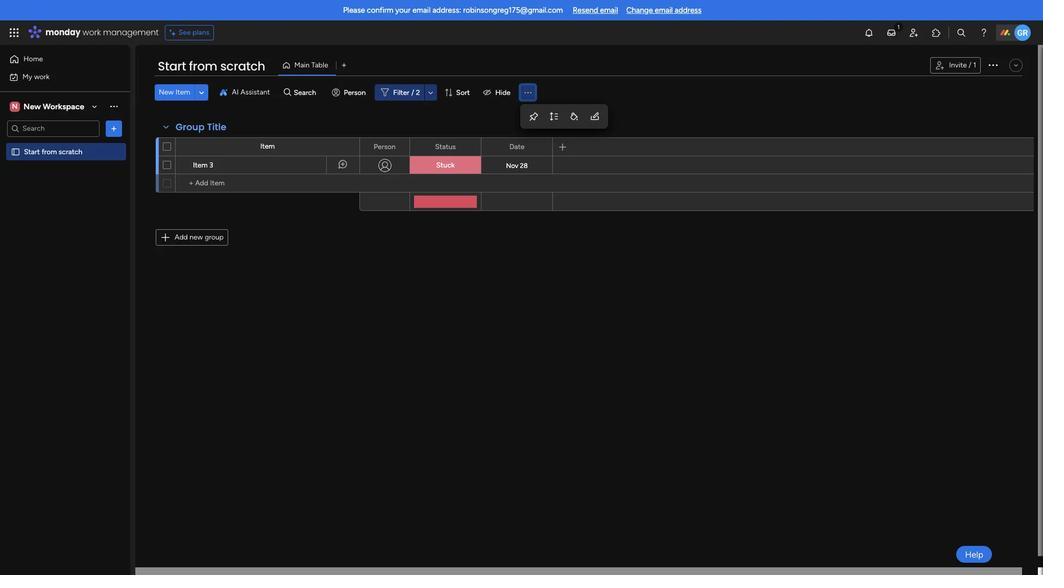 Task type: vqa. For each thing, say whether or not it's contained in the screenshot.
'of' inside the list box
no



Task type: describe. For each thing, give the bounding box(es) containing it.
address
[[675, 6, 702, 15]]

see plans
[[179, 28, 209, 37]]

new workspace
[[23, 101, 84, 111]]

angle down image
[[199, 89, 204, 96]]

status
[[435, 142, 456, 151]]

new
[[190, 233, 203, 242]]

Status field
[[433, 141, 459, 152]]

date
[[510, 142, 525, 151]]

monday work management
[[45, 27, 159, 38]]

invite / 1 button
[[931, 57, 981, 74]]

invite / 1
[[949, 61, 977, 69]]

n
[[12, 102, 18, 111]]

Search field
[[291, 85, 322, 100]]

my work
[[22, 72, 50, 81]]

workspace options image
[[109, 101, 119, 111]]

plans
[[193, 28, 209, 37]]

1 image
[[894, 21, 904, 32]]

menu image
[[523, 88, 533, 97]]

work for my
[[34, 72, 50, 81]]

0 horizontal spatial options image
[[109, 123, 119, 134]]

1 email from the left
[[413, 6, 431, 15]]

main table button
[[279, 57, 336, 74]]

Search in workspace field
[[21, 123, 85, 134]]

item for item
[[260, 142, 275, 151]]

Group Title field
[[173, 121, 229, 134]]

arrow down image
[[425, 86, 437, 99]]

stuck
[[436, 161, 455, 170]]

person button
[[328, 84, 372, 101]]

apps image
[[932, 28, 942, 38]]

expand board header image
[[1012, 61, 1020, 69]]

v2 search image
[[284, 87, 291, 98]]

ai assistant button
[[216, 84, 274, 101]]

sort
[[456, 88, 470, 97]]

resend email link
[[573, 6, 618, 15]]

my work button
[[6, 69, 110, 85]]

28
[[520, 162, 528, 169]]

select product image
[[9, 28, 19, 38]]

scratch inside list box
[[59, 147, 82, 156]]

new for new item
[[159, 88, 174, 97]]

group title
[[176, 121, 226, 133]]

1
[[974, 61, 977, 69]]

filter / 2
[[393, 88, 420, 97]]

inbox image
[[887, 28, 897, 38]]

/ for 1
[[969, 61, 972, 69]]

item inside button
[[176, 88, 190, 97]]

please
[[343, 6, 365, 15]]

group
[[176, 121, 205, 133]]

workspace selection element
[[10, 100, 86, 113]]

public board image
[[11, 147, 20, 157]]

please confirm your email address: robinsongreg175@gmail.com
[[343, 6, 563, 15]]

workspace image
[[10, 101, 20, 112]]

from inside field
[[189, 58, 217, 75]]

table
[[311, 61, 328, 69]]

3
[[209, 161, 213, 170]]

Person field
[[371, 141, 398, 152]]



Task type: locate. For each thing, give the bounding box(es) containing it.
0 horizontal spatial /
[[412, 88, 414, 97]]

start from scratch down search in workspace field
[[24, 147, 82, 156]]

see plans button
[[165, 25, 214, 40]]

new
[[159, 88, 174, 97], [23, 101, 41, 111]]

1 horizontal spatial scratch
[[220, 58, 265, 75]]

1 vertical spatial new
[[23, 101, 41, 111]]

scratch up ai assistant button
[[220, 58, 265, 75]]

new for new workspace
[[23, 101, 41, 111]]

Date field
[[507, 141, 527, 152]]

main table
[[294, 61, 328, 69]]

1 horizontal spatial item
[[193, 161, 208, 170]]

0 vertical spatial from
[[189, 58, 217, 75]]

item left angle down icon
[[176, 88, 190, 97]]

assistant
[[241, 88, 270, 97]]

1 vertical spatial scratch
[[59, 147, 82, 156]]

1 vertical spatial item
[[260, 142, 275, 151]]

monday
[[45, 27, 80, 38]]

1 vertical spatial start
[[24, 147, 40, 156]]

1 horizontal spatial email
[[600, 6, 618, 15]]

email for resend email
[[600, 6, 618, 15]]

from
[[189, 58, 217, 75], [42, 147, 57, 156]]

help button
[[957, 546, 992, 563]]

email right change
[[655, 6, 673, 15]]

robinsongreg175@gmail.com
[[463, 6, 563, 15]]

hide button
[[479, 84, 517, 101]]

from down search in workspace field
[[42, 147, 57, 156]]

0 vertical spatial /
[[969, 61, 972, 69]]

0 vertical spatial options image
[[987, 59, 1000, 71]]

1 horizontal spatial /
[[969, 61, 972, 69]]

start right public board icon
[[24, 147, 40, 156]]

from inside list box
[[42, 147, 57, 156]]

1 vertical spatial work
[[34, 72, 50, 81]]

scratch down search in workspace field
[[59, 147, 82, 156]]

help
[[965, 549, 984, 560]]

work inside "button"
[[34, 72, 50, 81]]

1 horizontal spatial person
[[374, 142, 396, 151]]

start from scratch inside field
[[158, 58, 265, 75]]

start up new item
[[158, 58, 186, 75]]

1 horizontal spatial start
[[158, 58, 186, 75]]

0 horizontal spatial person
[[344, 88, 366, 97]]

0 horizontal spatial from
[[42, 147, 57, 156]]

invite
[[949, 61, 967, 69]]

sort button
[[440, 84, 476, 101]]

filter
[[393, 88, 410, 97]]

nov
[[506, 162, 519, 169]]

see
[[179, 28, 191, 37]]

person inside field
[[374, 142, 396, 151]]

3 email from the left
[[655, 6, 673, 15]]

/ inside button
[[969, 61, 972, 69]]

email for change email address
[[655, 6, 673, 15]]

person inside "popup button"
[[344, 88, 366, 97]]

scratch
[[220, 58, 265, 75], [59, 147, 82, 156]]

/ left 1
[[969, 61, 972, 69]]

greg robinson image
[[1015, 25, 1031, 41]]

from up angle down icon
[[189, 58, 217, 75]]

1 vertical spatial /
[[412, 88, 414, 97]]

new item
[[159, 88, 190, 97]]

new item button
[[155, 84, 194, 101]]

0 horizontal spatial new
[[23, 101, 41, 111]]

hide
[[496, 88, 511, 97]]

0 vertical spatial start
[[158, 58, 186, 75]]

ai logo image
[[220, 88, 228, 97]]

+ Add Item text field
[[181, 177, 355, 189]]

0 vertical spatial work
[[83, 27, 101, 38]]

work for monday
[[83, 27, 101, 38]]

address:
[[433, 6, 461, 15]]

item for item 3
[[193, 161, 208, 170]]

email right resend
[[600, 6, 618, 15]]

email
[[413, 6, 431, 15], [600, 6, 618, 15], [655, 6, 673, 15]]

confirm
[[367, 6, 394, 15]]

1 vertical spatial start from scratch
[[24, 147, 82, 156]]

home
[[23, 55, 43, 63]]

2 vertical spatial item
[[193, 161, 208, 170]]

email right your
[[413, 6, 431, 15]]

0 horizontal spatial email
[[413, 6, 431, 15]]

change
[[627, 6, 653, 15]]

scratch inside field
[[220, 58, 265, 75]]

1 horizontal spatial work
[[83, 27, 101, 38]]

0 vertical spatial person
[[344, 88, 366, 97]]

options image down workspace options icon
[[109, 123, 119, 134]]

0 vertical spatial new
[[159, 88, 174, 97]]

home button
[[6, 51, 110, 67]]

my
[[22, 72, 32, 81]]

person
[[344, 88, 366, 97], [374, 142, 396, 151]]

work right my in the left of the page
[[34, 72, 50, 81]]

notifications image
[[864, 28, 874, 38]]

start inside 'start from scratch' field
[[158, 58, 186, 75]]

resend
[[573, 6, 598, 15]]

0 vertical spatial item
[[176, 88, 190, 97]]

change email address link
[[627, 6, 702, 15]]

add new group
[[175, 233, 224, 242]]

management
[[103, 27, 159, 38]]

options image right 1
[[987, 59, 1000, 71]]

new inside button
[[159, 88, 174, 97]]

ai
[[232, 88, 239, 97]]

start from scratch up angle down icon
[[158, 58, 265, 75]]

add new group button
[[156, 229, 228, 246]]

1 horizontal spatial start from scratch
[[158, 58, 265, 75]]

Start from scratch field
[[155, 58, 268, 75]]

1 vertical spatial from
[[42, 147, 57, 156]]

options image
[[987, 59, 1000, 71], [109, 123, 119, 134]]

0 horizontal spatial work
[[34, 72, 50, 81]]

new right n
[[23, 101, 41, 111]]

item up + add item text field
[[260, 142, 275, 151]]

/ left the 2
[[412, 88, 414, 97]]

new inside workspace selection element
[[23, 101, 41, 111]]

0 horizontal spatial start from scratch
[[24, 147, 82, 156]]

0 horizontal spatial item
[[176, 88, 190, 97]]

resend email
[[573, 6, 618, 15]]

workspace
[[43, 101, 84, 111]]

/
[[969, 61, 972, 69], [412, 88, 414, 97]]

2 email from the left
[[600, 6, 618, 15]]

change email address
[[627, 6, 702, 15]]

add view image
[[342, 62, 346, 69]]

2 horizontal spatial item
[[260, 142, 275, 151]]

0 horizontal spatial start
[[24, 147, 40, 156]]

work right monday
[[83, 27, 101, 38]]

work
[[83, 27, 101, 38], [34, 72, 50, 81]]

1 horizontal spatial new
[[159, 88, 174, 97]]

title
[[207, 121, 226, 133]]

new left angle down icon
[[159, 88, 174, 97]]

2
[[416, 88, 420, 97]]

item
[[176, 88, 190, 97], [260, 142, 275, 151], [193, 161, 208, 170]]

0 vertical spatial start from scratch
[[158, 58, 265, 75]]

search everything image
[[957, 28, 967, 38]]

ai assistant
[[232, 88, 270, 97]]

nov 28
[[506, 162, 528, 169]]

1 vertical spatial options image
[[109, 123, 119, 134]]

/ for 2
[[412, 88, 414, 97]]

item 3
[[193, 161, 213, 170]]

item left 3
[[193, 161, 208, 170]]

option
[[0, 142, 130, 145]]

start inside the start from scratch list box
[[24, 147, 40, 156]]

0 horizontal spatial scratch
[[59, 147, 82, 156]]

start
[[158, 58, 186, 75], [24, 147, 40, 156]]

1 horizontal spatial options image
[[987, 59, 1000, 71]]

2 horizontal spatial email
[[655, 6, 673, 15]]

invite members image
[[909, 28, 919, 38]]

start from scratch list box
[[0, 141, 130, 298]]

your
[[395, 6, 411, 15]]

add
[[175, 233, 188, 242]]

start from scratch
[[158, 58, 265, 75], [24, 147, 82, 156]]

1 vertical spatial person
[[374, 142, 396, 151]]

start from scratch inside the start from scratch list box
[[24, 147, 82, 156]]

0 vertical spatial scratch
[[220, 58, 265, 75]]

1 horizontal spatial from
[[189, 58, 217, 75]]

help image
[[979, 28, 989, 38]]

group
[[205, 233, 224, 242]]

main
[[294, 61, 310, 69]]



